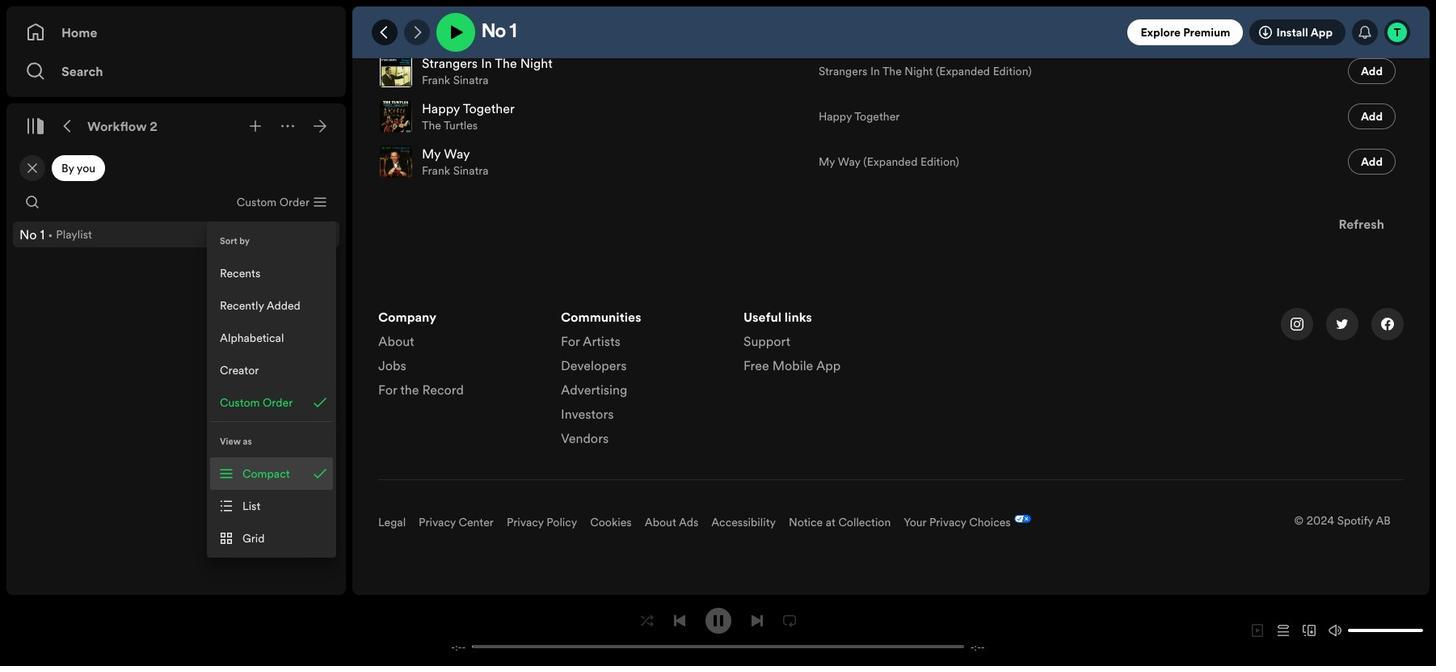 Task type: describe. For each thing, give the bounding box(es) containing it.
happy together
[[819, 108, 900, 124]]

list button
[[210, 490, 333, 522]]

vendors
[[561, 429, 609, 447]]

at
[[826, 514, 836, 530]]

by
[[61, 160, 74, 176]]

previous image
[[673, 614, 686, 627]]

home
[[61, 23, 97, 41]]

together for happy together
[[855, 108, 900, 124]]

notice at collection
[[789, 514, 891, 530]]

happy together cell
[[380, 95, 806, 138]]

1 horizontal spatial edition)
[[993, 63, 1032, 79]]

volume high image
[[1329, 624, 1342, 637]]

sinatra inside my way frank sinatra
[[453, 162, 489, 179]]

alphabetical
[[220, 330, 284, 346]]

no
[[482, 23, 506, 42]]

you
[[77, 160, 95, 176]]

investors link
[[561, 405, 614, 429]]

player controls element
[[434, 608, 1003, 654]]

grid button
[[210, 522, 333, 555]]

night for strangers in the night frank sinatra
[[520, 54, 553, 72]]

By you checkbox
[[52, 155, 105, 181]]

frank sinatra link for my
[[422, 162, 489, 179]]

• playlist
[[48, 226, 92, 243]]

as
[[243, 435, 252, 447]]

sort by
[[220, 235, 250, 247]]

1 :- from the left
[[455, 640, 462, 654]]

1 add from the top
[[1361, 63, 1383, 79]]

list containing useful links
[[744, 308, 907, 381]]

1 - from the left
[[451, 640, 455, 654]]

strangers for strangers in the night (expanded edition)
[[819, 63, 868, 79]]

my way (expanded edition) link
[[819, 154, 959, 170]]

strangers in the night (expanded edition)
[[819, 63, 1032, 79]]

about ads link
[[645, 514, 699, 530]]

list item inside main element
[[13, 222, 340, 247]]

privacy center
[[419, 514, 494, 530]]

view as
[[220, 435, 252, 447]]

creator
[[220, 362, 259, 378]]

california consumer privacy act (ccpa) opt-out icon image
[[1011, 515, 1031, 526]]

accessibility link
[[712, 514, 776, 530]]

2 -:-- from the left
[[971, 640, 985, 654]]

order for custom order field
[[280, 194, 310, 210]]

1 -:-- from the left
[[451, 640, 466, 654]]

your privacy choices link
[[904, 514, 1011, 530]]

sort
[[220, 235, 237, 247]]

legal
[[378, 514, 406, 530]]

way for my way frank sinatra
[[444, 145, 470, 162]]

0 horizontal spatial edition)
[[921, 154, 959, 170]]

vendors link
[[561, 429, 609, 454]]

for the record link
[[378, 381, 464, 405]]

compact button
[[210, 458, 333, 490]]

in for strangers in the night frank sinatra
[[481, 54, 492, 72]]

happy for happy together
[[819, 108, 852, 124]]

company
[[378, 308, 437, 326]]

happy for happy together the turtles
[[422, 99, 460, 117]]

instagram image
[[1291, 318, 1304, 331]]

premium
[[1184, 24, 1231, 40]]

4 - from the left
[[981, 640, 985, 654]]

disable repeat image
[[783, 614, 796, 627]]

view
[[220, 435, 241, 447]]

explore premium button
[[1128, 19, 1244, 45]]

3 privacy from the left
[[930, 514, 967, 530]]

my for my girl
[[422, 9, 441, 27]]

free
[[744, 357, 769, 374]]

2024
[[1307, 513, 1335, 529]]

the for happy together
[[422, 117, 441, 133]]

add for my way
[[1361, 154, 1383, 170]]

artists
[[583, 332, 621, 350]]

install
[[1277, 24, 1309, 40]]

your
[[904, 514, 927, 530]]

spotify
[[1338, 513, 1374, 529]]

privacy policy
[[507, 514, 577, 530]]

explore premium
[[1141, 24, 1231, 40]]

recently added button
[[210, 289, 333, 322]]

privacy for privacy center
[[419, 514, 456, 530]]

free mobile app link
[[744, 357, 841, 381]]

main element
[[6, 6, 346, 595]]

support link
[[744, 332, 791, 357]]

refresh
[[1339, 215, 1385, 233]]

custom for custom order button
[[220, 395, 260, 411]]

my girl cell
[[380, 4, 806, 48]]

happy together link inside "cell"
[[422, 99, 515, 117]]

sort by menu
[[207, 222, 336, 422]]

t
[[1394, 24, 1401, 40]]

useful
[[744, 308, 782, 326]]

together for happy together the turtles
[[463, 99, 515, 117]]

choices
[[970, 514, 1011, 530]]

developers link
[[561, 357, 627, 381]]

home link
[[26, 16, 327, 49]]

go forward image
[[411, 26, 424, 39]]

notice at collection link
[[789, 514, 891, 530]]

cookies link
[[590, 514, 632, 530]]

Custom Order, Compact view field
[[224, 189, 336, 215]]

turtles
[[444, 117, 478, 133]]

workflow 2 button
[[84, 113, 161, 139]]

workflow
[[87, 117, 147, 135]]

communities for artists developers advertising investors vendors
[[561, 308, 642, 447]]

useful links support free mobile app
[[744, 308, 841, 374]]

company about jobs for the record
[[378, 308, 464, 399]]

install app
[[1277, 24, 1333, 40]]

my way cell
[[380, 140, 806, 184]]

about ads
[[645, 514, 699, 530]]

developers
[[561, 357, 627, 374]]

facebook image
[[1382, 318, 1395, 331]]

clear filters image
[[26, 162, 39, 175]]



Task type: locate. For each thing, give the bounding box(es) containing it.
happy up my way (expanded edition) link
[[819, 108, 852, 124]]

1 vertical spatial for
[[378, 381, 397, 399]]

explore
[[1141, 24, 1181, 40]]

app inside useful links support free mobile app
[[816, 357, 841, 374]]

2 vertical spatial add
[[1361, 154, 1383, 170]]

for inside communities for artists developers advertising investors vendors
[[561, 332, 580, 350]]

happy together link up my way (expanded edition) link
[[819, 108, 900, 124]]

app right "install"
[[1311, 24, 1333, 40]]

1 sinatra from the top
[[453, 72, 489, 88]]

2 add button from the top
[[1348, 103, 1396, 129]]

(expanded
[[936, 63, 990, 79], [864, 154, 918, 170]]

1 privacy from the left
[[419, 514, 456, 530]]

1 horizontal spatial privacy
[[507, 514, 544, 530]]

Disable repeat checkbox
[[776, 608, 802, 633]]

no 1
[[482, 23, 517, 42]]

for
[[561, 332, 580, 350], [378, 381, 397, 399]]

advertising link
[[561, 381, 628, 405]]

strangers in the night link
[[422, 54, 553, 72]]

1 vertical spatial (expanded
[[864, 154, 918, 170]]

my girl the temptations
[[422, 9, 506, 43]]

frank sinatra link for strangers
[[422, 72, 489, 88]]

0 horizontal spatial for
[[378, 381, 397, 399]]

way down the happy together
[[838, 154, 861, 170]]

the down no 1
[[495, 54, 517, 72]]

my inside my way frank sinatra
[[422, 145, 441, 162]]

1 horizontal spatial for
[[561, 332, 580, 350]]

list item containing •
[[13, 222, 340, 247]]

about left 'ads'
[[645, 514, 676, 530]]

3 add button from the top
[[1348, 149, 1396, 175]]

1 horizontal spatial night
[[905, 63, 933, 79]]

1 vertical spatial custom
[[220, 395, 260, 411]]

top bar and user menu element
[[352, 6, 1430, 58]]

1 frank sinatra link from the top
[[422, 72, 489, 88]]

1 frank from the top
[[422, 72, 450, 88]]

legal link
[[378, 514, 406, 530]]

sinatra
[[453, 72, 489, 88], [453, 162, 489, 179]]

mobile
[[773, 357, 814, 374]]

in inside strangers in the night frank sinatra
[[481, 54, 492, 72]]

by
[[240, 235, 250, 247]]

my
[[422, 9, 441, 27], [422, 145, 441, 162], [819, 154, 835, 170]]

0 vertical spatial for
[[561, 332, 580, 350]]

sinatra up happy together the turtles at the top left of the page
[[453, 72, 489, 88]]

refresh button
[[1313, 205, 1411, 243]]

frank down the turtles "link" at top left
[[422, 162, 450, 179]]

1 horizontal spatial in
[[871, 63, 880, 79]]

about up jobs
[[378, 332, 414, 350]]

investors
[[561, 405, 614, 423]]

0 horizontal spatial list
[[378, 308, 542, 405]]

ads
[[679, 514, 699, 530]]

strangers for strangers in the night frank sinatra
[[422, 54, 478, 72]]

connect to a device image
[[1303, 624, 1316, 637]]

the for my girl
[[422, 27, 441, 43]]

strangers up the happy together
[[819, 63, 868, 79]]

sinatra down turtles
[[453, 162, 489, 179]]

advertising
[[561, 381, 628, 399]]

happy together the turtles
[[422, 99, 515, 133]]

your privacy choices
[[904, 514, 1011, 530]]

custom
[[237, 194, 277, 210], [220, 395, 260, 411]]

my down the turtles "link" at top left
[[422, 145, 441, 162]]

search link
[[26, 55, 327, 87]]

the turtles link
[[422, 117, 478, 133]]

the left turtles
[[422, 117, 441, 133]]

0 horizontal spatial strangers
[[422, 54, 478, 72]]

together up my way (expanded edition) link
[[855, 108, 900, 124]]

2 list from the left
[[561, 308, 724, 454]]

list containing company
[[378, 308, 542, 405]]

workflow 2
[[87, 117, 158, 135]]

0 horizontal spatial in
[[481, 54, 492, 72]]

2 add from the top
[[1361, 108, 1383, 124]]

girl
[[444, 9, 465, 27]]

3 add from the top
[[1361, 154, 1383, 170]]

custom order inside button
[[220, 395, 293, 411]]

night
[[520, 54, 553, 72], [905, 63, 933, 79]]

1 add button from the top
[[1348, 58, 1396, 84]]

order up recents button
[[280, 194, 310, 210]]

privacy left 'center' on the left of page
[[419, 514, 456, 530]]

for artists link
[[561, 332, 621, 357]]

strangers in the night frank sinatra
[[422, 54, 553, 88]]

custom order button
[[210, 386, 333, 419]]

order inside button
[[263, 395, 293, 411]]

my inside my girl the temptations
[[422, 9, 441, 27]]

2 sinatra from the top
[[453, 162, 489, 179]]

3 list from the left
[[744, 308, 907, 381]]

privacy policy link
[[507, 514, 577, 530]]

the for strangers in the night
[[495, 54, 517, 72]]

group
[[13, 222, 340, 247]]

2
[[150, 117, 158, 135]]

search in your library image
[[26, 196, 39, 209]]

None search field
[[19, 189, 45, 215]]

add button for my way
[[1348, 149, 1396, 175]]

2 horizontal spatial list
[[744, 308, 907, 381]]

list
[[243, 498, 261, 514]]

0 horizontal spatial night
[[520, 54, 553, 72]]

0 vertical spatial add
[[1361, 63, 1383, 79]]

the down top bar and user menu element
[[883, 63, 902, 79]]

-:--
[[451, 640, 466, 654], [971, 640, 985, 654]]

1 horizontal spatial happy
[[819, 108, 852, 124]]

in for strangers in the night (expanded edition)
[[871, 63, 880, 79]]

0 vertical spatial custom
[[237, 194, 277, 210]]

0 vertical spatial app
[[1311, 24, 1333, 40]]

0 horizontal spatial way
[[444, 145, 470, 162]]

2 frank sinatra link from the top
[[422, 162, 489, 179]]

0 vertical spatial frank
[[422, 72, 450, 88]]

recents button
[[210, 257, 333, 289]]

2 :- from the left
[[975, 640, 981, 654]]

order down creator button at the bottom left
[[263, 395, 293, 411]]

ab
[[1376, 513, 1391, 529]]

the inside my girl the temptations
[[422, 27, 441, 43]]

recently added
[[220, 297, 301, 314]]

night for strangers in the night (expanded edition)
[[905, 63, 933, 79]]

for left the on the bottom left of page
[[378, 381, 397, 399]]

night inside strangers in the night frank sinatra
[[520, 54, 553, 72]]

recently
[[220, 297, 264, 314]]

way inside my way frank sinatra
[[444, 145, 470, 162]]

temptations
[[444, 27, 506, 43]]

1 vertical spatial custom order
[[220, 395, 293, 411]]

my left girl
[[422, 9, 441, 27]]

0 vertical spatial frank sinatra link
[[422, 72, 489, 88]]

2 vertical spatial add button
[[1348, 149, 1396, 175]]

happy inside happy together the turtles
[[422, 99, 460, 117]]

in down temptations
[[481, 54, 492, 72]]

support
[[744, 332, 791, 350]]

next image
[[751, 614, 764, 627]]

custom order for custom order button
[[220, 395, 293, 411]]

1 horizontal spatial strangers
[[819, 63, 868, 79]]

1
[[510, 23, 517, 42]]

2 frank from the top
[[422, 162, 450, 179]]

0 horizontal spatial privacy
[[419, 514, 456, 530]]

center
[[459, 514, 494, 530]]

strangers inside strangers in the night frank sinatra
[[422, 54, 478, 72]]

way for my way (expanded edition)
[[838, 154, 861, 170]]

1 vertical spatial sinatra
[[453, 162, 489, 179]]

0 horizontal spatial :-
[[455, 640, 462, 654]]

0 horizontal spatial app
[[816, 357, 841, 374]]

strangers
[[422, 54, 478, 72], [819, 63, 868, 79]]

frank sinatra link inside my way cell
[[422, 162, 489, 179]]

0 vertical spatial custom order
[[237, 194, 310, 210]]

frank sinatra link up happy together the turtles at the top left of the page
[[422, 72, 489, 88]]

0 vertical spatial (expanded
[[936, 63, 990, 79]]

the left girl
[[422, 27, 441, 43]]

1 vertical spatial add button
[[1348, 103, 1396, 129]]

0 horizontal spatial together
[[463, 99, 515, 117]]

strangers in the night cell
[[380, 49, 806, 93]]

frank
[[422, 72, 450, 88], [422, 162, 450, 179]]

1 vertical spatial edition)
[[921, 154, 959, 170]]

frank up the turtles "link" at top left
[[422, 72, 450, 88]]

strangers in the night (expanded edition) link
[[819, 63, 1032, 79]]

2 horizontal spatial privacy
[[930, 514, 967, 530]]

privacy
[[419, 514, 456, 530], [507, 514, 544, 530], [930, 514, 967, 530]]

about inside company about jobs for the record
[[378, 332, 414, 350]]

together down strangers in the night frank sinatra
[[463, 99, 515, 117]]

privacy for privacy policy
[[507, 514, 544, 530]]

by you
[[61, 160, 95, 176]]

accessibility
[[712, 514, 776, 530]]

group containing •
[[13, 222, 340, 247]]

1 vertical spatial add
[[1361, 108, 1383, 124]]

•
[[48, 226, 53, 243]]

list containing communities
[[561, 308, 724, 454]]

frank inside my way frank sinatra
[[422, 162, 450, 179]]

add for happy together
[[1361, 108, 1383, 124]]

custom order down creator button at the bottom left
[[220, 395, 293, 411]]

none search field inside main element
[[19, 189, 45, 215]]

twitter image
[[1336, 318, 1349, 331]]

playlist
[[56, 226, 92, 243]]

custom down the creator
[[220, 395, 260, 411]]

list
[[378, 308, 542, 405], [561, 308, 724, 454], [744, 308, 907, 381]]

custom up by
[[237, 194, 277, 210]]

so many steves: afternoons with steve martin | audiobook on spotify element
[[352, 0, 1430, 569]]

frank sinatra link inside strangers in the night 'cell'
[[422, 72, 489, 88]]

the inside happy together the turtles
[[422, 117, 441, 133]]

my for my way
[[422, 145, 441, 162]]

install app link
[[1250, 19, 1346, 45]]

add button
[[1348, 58, 1396, 84], [1348, 103, 1396, 129], [1348, 149, 1396, 175]]

1 horizontal spatial :-
[[975, 640, 981, 654]]

way down turtles
[[444, 145, 470, 162]]

pause image
[[712, 614, 725, 627]]

3 - from the left
[[971, 640, 975, 654]]

1 horizontal spatial -:--
[[971, 640, 985, 654]]

custom order inside field
[[237, 194, 310, 210]]

1 vertical spatial order
[[263, 395, 293, 411]]

app
[[1311, 24, 1333, 40], [816, 357, 841, 374]]

1 vertical spatial frank sinatra link
[[422, 162, 489, 179]]

my way (expanded edition)
[[819, 154, 959, 170]]

1 vertical spatial about
[[645, 514, 676, 530]]

happy together link
[[422, 99, 515, 117], [819, 108, 900, 124]]

edition)
[[993, 63, 1032, 79], [921, 154, 959, 170]]

custom order up by
[[237, 194, 310, 210]]

1 horizontal spatial happy together link
[[819, 108, 900, 124]]

enable shuffle image
[[641, 614, 654, 627]]

what's new image
[[1359, 26, 1372, 39]]

jobs link
[[378, 357, 406, 381]]

privacy left policy
[[507, 514, 544, 530]]

1 vertical spatial frank
[[422, 162, 450, 179]]

my down the happy together
[[819, 154, 835, 170]]

2 privacy from the left
[[507, 514, 544, 530]]

frank inside strangers in the night frank sinatra
[[422, 72, 450, 88]]

©
[[1295, 513, 1304, 529]]

custom for custom order field
[[237, 194, 277, 210]]

1 horizontal spatial (expanded
[[936, 63, 990, 79]]

© 2024 spotify ab
[[1295, 513, 1391, 529]]

happy up the my way link
[[422, 99, 460, 117]]

1 list from the left
[[378, 308, 542, 405]]

custom inside button
[[220, 395, 260, 411]]

together inside happy together the turtles
[[463, 99, 515, 117]]

my girl link
[[422, 9, 465, 27]]

add button for happy together
[[1348, 103, 1396, 129]]

jobs
[[378, 357, 406, 374]]

custom order for custom order field
[[237, 194, 310, 210]]

go back image
[[378, 26, 391, 39]]

app inside install app link
[[1311, 24, 1333, 40]]

0 vertical spatial order
[[280, 194, 310, 210]]

custom inside field
[[237, 194, 277, 210]]

view as menu
[[207, 422, 336, 558]]

1 horizontal spatial about
[[645, 514, 676, 530]]

list item
[[13, 222, 340, 247]]

cell
[[819, 4, 1072, 48], [1085, 4, 1286, 48], [1299, 4, 1396, 48], [1085, 49, 1286, 93]]

strangers down 'the temptations' link
[[422, 54, 478, 72]]

creator button
[[210, 354, 333, 386]]

my way frank sinatra
[[422, 145, 489, 179]]

for left artists at left
[[561, 332, 580, 350]]

0 vertical spatial edition)
[[993, 63, 1032, 79]]

0 horizontal spatial happy
[[422, 99, 460, 117]]

happy together link down strangers in the night frank sinatra
[[422, 99, 515, 117]]

:-
[[455, 640, 462, 654], [975, 640, 981, 654]]

privacy right your
[[930, 514, 967, 530]]

links
[[785, 308, 812, 326]]

in down top bar and user menu element
[[871, 63, 880, 79]]

0 horizontal spatial about
[[378, 332, 414, 350]]

my way link
[[422, 145, 470, 162]]

compact
[[243, 466, 290, 482]]

0 horizontal spatial happy together link
[[422, 99, 515, 117]]

2 - from the left
[[462, 640, 466, 654]]

1 horizontal spatial together
[[855, 108, 900, 124]]

-
[[451, 640, 455, 654], [462, 640, 466, 654], [971, 640, 975, 654], [981, 640, 985, 654]]

1 horizontal spatial app
[[1311, 24, 1333, 40]]

order for custom order button
[[263, 395, 293, 411]]

recents
[[220, 265, 261, 281]]

0 vertical spatial about
[[378, 332, 414, 350]]

frank sinatra link down the turtles "link" at top left
[[422, 162, 489, 179]]

grid
[[243, 530, 265, 546]]

sinatra inside strangers in the night frank sinatra
[[453, 72, 489, 88]]

group inside main element
[[13, 222, 340, 247]]

1 vertical spatial app
[[816, 357, 841, 374]]

notice
[[789, 514, 823, 530]]

app right mobile
[[816, 357, 841, 374]]

0 vertical spatial add button
[[1348, 58, 1396, 84]]

for inside company about jobs for the record
[[378, 381, 397, 399]]

added
[[267, 297, 301, 314]]

t button
[[1385, 19, 1411, 45]]

the inside strangers in the night frank sinatra
[[495, 54, 517, 72]]

0 horizontal spatial (expanded
[[864, 154, 918, 170]]

1 horizontal spatial way
[[838, 154, 861, 170]]

1 horizontal spatial list
[[561, 308, 724, 454]]

0 vertical spatial sinatra
[[453, 72, 489, 88]]

order inside field
[[280, 194, 310, 210]]

0 horizontal spatial -:--
[[451, 640, 466, 654]]

policy
[[547, 514, 577, 530]]

the
[[422, 27, 441, 43], [495, 54, 517, 72], [883, 63, 902, 79], [422, 117, 441, 133]]

the temptations link
[[422, 27, 506, 43]]



Task type: vqa. For each thing, say whether or not it's contained in the screenshot.
1st - from right
yes



